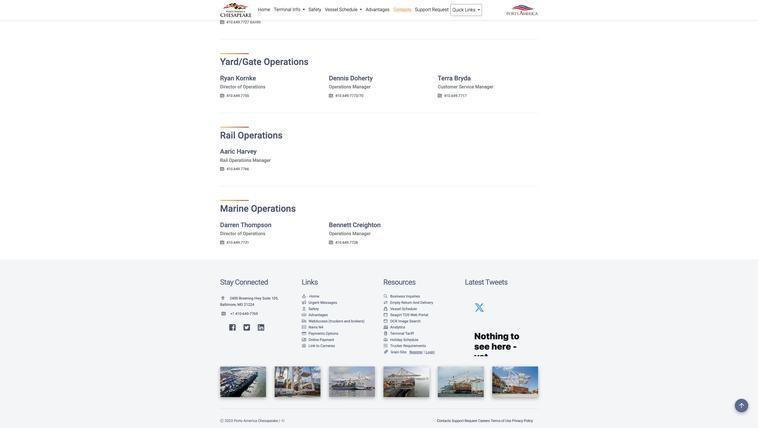 Task type: locate. For each thing, give the bounding box(es) containing it.
0 vertical spatial contacts link
[[392, 4, 414, 15]]

truck container image
[[302, 320, 307, 324]]

online
[[309, 338, 319, 342]]

|
[[424, 350, 425, 355], [279, 419, 280, 424]]

home link for urgent messages link
[[302, 295, 320, 299]]

1 horizontal spatial contacts
[[437, 419, 451, 424]]

2 director from the top
[[220, 231, 237, 237]]

terminal info
[[274, 7, 302, 12]]

0 vertical spatial support request link
[[414, 4, 451, 15]]

twitter square image
[[244, 325, 250, 332]]

user hard hat image
[[302, 308, 307, 311]]

browser image
[[384, 320, 388, 324]]

0 horizontal spatial terminal
[[274, 7, 292, 12]]

dennis doherty operations manager
[[329, 74, 373, 90]]

1 vertical spatial vessel schedule link
[[384, 307, 417, 312]]

1 vertical spatial vessel
[[391, 307, 401, 312]]

0 vertical spatial contacts
[[394, 7, 412, 12]]

info
[[293, 7, 301, 12]]

2 vertical spatial schedule
[[404, 338, 419, 342]]

director down 'darren'
[[220, 231, 237, 237]]

phone office image left 410.649.7766 on the left
[[220, 168, 224, 171]]

business inquiries link
[[384, 295, 420, 299]]

quick links link
[[451, 4, 483, 16]]

operations inside bennett creighton operations manager
[[329, 231, 352, 237]]

register link
[[409, 351, 423, 355]]

baltimore,
[[220, 303, 237, 307]]

advantages link
[[364, 4, 392, 15], [302, 313, 328, 318]]

quick links
[[453, 7, 477, 13]]

seagirt
[[391, 313, 402, 318]]

connected
[[235, 278, 268, 287]]

phone office image inside 410.649.7773/70 link
[[329, 94, 333, 98]]

1 horizontal spatial terminal
[[391, 332, 405, 336]]

410.649.7755
[[227, 94, 249, 98]]

0 vertical spatial request
[[433, 7, 449, 12]]

webaccess
[[309, 320, 328, 324]]

of up 410.649.7755
[[238, 84, 242, 90]]

phone office image left 410.649.7728 in the bottom left of the page
[[329, 241, 333, 245]]

phone office image for 410.649.7727
[[220, 21, 224, 24]]

analytics image
[[384, 326, 388, 330]]

1 vertical spatial vessel schedule
[[391, 307, 417, 312]]

ryan
[[220, 74, 234, 82]]

0 vertical spatial terminal
[[274, 7, 292, 12]]

+1
[[230, 312, 235, 316]]

use
[[506, 419, 512, 424]]

0 vertical spatial rail
[[220, 130, 236, 141]]

contacts link
[[392, 4, 414, 15], [437, 417, 452, 427]]

service
[[459, 84, 475, 90]]

| left login link at the right of the page
[[424, 350, 425, 355]]

phone office image down baltimore,
[[222, 313, 230, 316]]

phone office image left 410.649.7721
[[220, 7, 224, 11]]

request left quick
[[433, 7, 449, 12]]

support
[[415, 7, 431, 12], [452, 419, 464, 424]]

copyright image
[[220, 420, 224, 424]]

2 vertical spatial phone office image
[[222, 313, 230, 316]]

phone office image left 410.649.7773/70
[[329, 94, 333, 98]]

2400 broening hwy suite 105, baltimore, md 21224 link
[[220, 297, 279, 307]]

director down ryan
[[220, 84, 237, 90]]

0 horizontal spatial advantages link
[[302, 313, 328, 318]]

broening
[[239, 297, 254, 301]]

0 horizontal spatial support
[[415, 7, 431, 12]]

1 vertical spatial advantages link
[[302, 313, 328, 318]]

410.649.7731
[[227, 241, 249, 245]]

empty return and delivery link
[[384, 301, 434, 305]]

phone office image inside 410.649.7717 link
[[438, 94, 442, 98]]

manager
[[353, 84, 371, 90], [476, 84, 494, 90], [253, 158, 271, 163], [353, 231, 371, 237]]

1 horizontal spatial contacts link
[[437, 417, 452, 427]]

webaccess (truckers and brokers) link
[[302, 320, 365, 324]]

rail up aaric
[[220, 130, 236, 141]]

phone office image left 410.649.7731
[[220, 241, 224, 245]]

creighton
[[353, 221, 381, 229]]

tweets
[[486, 278, 508, 287]]

requirements
[[404, 344, 426, 349]]

0 vertical spatial home link
[[256, 4, 272, 15]]

1 vertical spatial home
[[310, 295, 320, 299]]

msk/sfl,
[[259, 6, 276, 11]]

bullhorn image
[[302, 302, 307, 305]]

1 vertical spatial safety link
[[302, 307, 319, 312]]

payments
[[309, 332, 325, 336]]

seagirt tos web portal link
[[384, 313, 429, 318]]

manager down creighton
[[353, 231, 371, 237]]

1 horizontal spatial vessel
[[391, 307, 401, 312]]

phone office image left 410.649.7727
[[220, 21, 224, 24]]

0 vertical spatial vessel schedule
[[325, 7, 359, 12]]

contacts
[[394, 7, 412, 12], [437, 419, 451, 424]]

phone office image left 410.649.7755
[[220, 94, 224, 98]]

vessel down empty
[[391, 307, 401, 312]]

webaccess (truckers and brokers)
[[309, 320, 365, 324]]

manager right service
[[476, 84, 494, 90]]

manager down doherty
[[353, 84, 371, 90]]

of for kornke
[[238, 84, 242, 90]]

support request link left quick
[[414, 4, 451, 15]]

1 vertical spatial schedule
[[402, 307, 417, 312]]

1 vertical spatial rail
[[220, 158, 228, 163]]

1 vertical spatial request
[[465, 419, 478, 424]]

terminal for terminal info
[[274, 7, 292, 12]]

aaric harvey rail operations manager
[[220, 148, 271, 163]]

1 horizontal spatial advantages
[[366, 7, 390, 12]]

wheat image
[[384, 351, 389, 355]]

home link for the terminal info link
[[256, 4, 272, 15]]

0 vertical spatial of
[[238, 84, 242, 90]]

1 horizontal spatial support request link
[[452, 417, 478, 427]]

7769
[[250, 312, 258, 316]]

2 vertical spatial of
[[502, 419, 505, 424]]

of left use
[[502, 419, 505, 424]]

safety
[[309, 7, 322, 12], [309, 307, 319, 312]]

browser image
[[384, 314, 388, 318]]

phone office image for darren thompson
[[220, 241, 224, 245]]

0 horizontal spatial support request link
[[414, 4, 451, 15]]

login link
[[426, 351, 435, 355]]

1 horizontal spatial support
[[452, 419, 464, 424]]

rail down aaric
[[220, 158, 228, 163]]

support request link left careers
[[452, 417, 478, 427]]

operations
[[264, 57, 309, 67], [243, 84, 266, 90], [329, 84, 352, 90], [238, 130, 283, 141], [229, 158, 252, 163], [251, 204, 296, 214], [243, 231, 266, 237], [329, 231, 352, 237]]

director
[[220, 84, 237, 90], [220, 231, 237, 237]]

linkedin image
[[258, 325, 265, 332]]

bells image
[[384, 339, 388, 342]]

0 horizontal spatial vessel schedule link
[[323, 4, 364, 15]]

0 vertical spatial advantages link
[[364, 4, 392, 15]]

portal
[[419, 313, 429, 318]]

home up the urgent
[[310, 295, 320, 299]]

safety link down the urgent
[[302, 307, 319, 312]]

1 vertical spatial support request link
[[452, 417, 478, 427]]

0 horizontal spatial links
[[302, 278, 318, 287]]

safety link for the terminal info link
[[307, 4, 323, 15]]

careers link
[[478, 417, 491, 427]]

home up sud,
[[258, 7, 271, 12]]

safety down the urgent
[[309, 307, 319, 312]]

advantages
[[366, 7, 390, 12], [309, 313, 328, 318]]

1 director from the top
[[220, 84, 237, 90]]

rail
[[220, 130, 236, 141], [220, 158, 228, 163]]

phone office image inside +1 410-649-7769 link
[[222, 313, 230, 316]]

1 vertical spatial home link
[[302, 295, 320, 299]]

home link
[[256, 4, 272, 15], [302, 295, 320, 299]]

1 vertical spatial phone office image
[[329, 94, 333, 98]]

safety link
[[307, 4, 323, 15], [302, 307, 319, 312]]

latest
[[465, 278, 484, 287]]

1 horizontal spatial vessel schedule link
[[384, 307, 417, 312]]

policy
[[524, 419, 534, 424]]

0 vertical spatial director
[[220, 84, 237, 90]]

1 rail from the top
[[220, 130, 236, 141]]

trucker
[[391, 344, 403, 349]]

phone office image inside '410.649.7766' link
[[220, 168, 224, 171]]

410.649.7727 bahri
[[227, 20, 261, 24]]

links up anchor "icon"
[[302, 278, 318, 287]]

privacy
[[513, 419, 524, 424]]

1 vertical spatial |
[[279, 419, 280, 424]]

contacts inside contacts 'link'
[[394, 7, 412, 12]]

105,
[[272, 297, 279, 301]]

sign in image
[[281, 420, 285, 424]]

phone office image inside 410.649.7755 link
[[220, 94, 224, 98]]

link to cameras
[[309, 344, 335, 349]]

director inside darren thompson director of operations
[[220, 231, 237, 237]]

darren thompson director of operations
[[220, 221, 272, 237]]

request left careers
[[465, 419, 478, 424]]

of up 410.649.7731
[[238, 231, 242, 237]]

operations inside darren thompson director of operations
[[243, 231, 266, 237]]

0 vertical spatial safety link
[[307, 4, 323, 15]]

operations inside ryan kornke director of operations
[[243, 84, 266, 90]]

410.649.7766
[[227, 167, 249, 171]]

director for ryan
[[220, 84, 237, 90]]

1 vertical spatial safety
[[309, 307, 319, 312]]

image
[[399, 320, 409, 324]]

410.649.7728 link
[[329, 241, 358, 245]]

online payment link
[[302, 338, 335, 342]]

vessel
[[325, 7, 338, 12], [391, 307, 401, 312]]

(truckers
[[329, 320, 344, 324]]

0 horizontal spatial vessel
[[325, 7, 338, 12]]

darren
[[220, 221, 239, 229]]

links right quick
[[465, 7, 476, 13]]

410-
[[236, 312, 243, 316]]

2 rail from the top
[[220, 158, 228, 163]]

online payment
[[309, 338, 335, 342]]

0 vertical spatial support
[[415, 7, 431, 12]]

1 vertical spatial contacts
[[437, 419, 451, 424]]

phone office image down customer
[[438, 94, 442, 98]]

safety link right mol,
[[307, 4, 323, 15]]

1 safety from the top
[[309, 7, 322, 12]]

0 vertical spatial schedule
[[340, 7, 358, 12]]

| left sign in image
[[279, 419, 280, 424]]

phone office image inside "410.649.7728" 'link'
[[329, 241, 333, 245]]

and
[[413, 301, 420, 305]]

0 vertical spatial home
[[258, 7, 271, 12]]

of
[[238, 84, 242, 90], [238, 231, 242, 237], [502, 419, 505, 424]]

1 horizontal spatial |
[[424, 350, 425, 355]]

site:
[[401, 351, 408, 355]]

ocr image search link
[[384, 320, 421, 324]]

register
[[410, 351, 423, 355]]

phone office image for bennett creighton
[[329, 241, 333, 245]]

phone office image inside 410.649.7731 link
[[220, 241, 224, 245]]

manager down the harvey
[[253, 158, 271, 163]]

ryan kornke director of operations
[[220, 74, 266, 90]]

0 vertical spatial phone office image
[[220, 21, 224, 24]]

phone office image
[[220, 21, 224, 24], [329, 94, 333, 98], [222, 313, 230, 316]]

649-
[[243, 312, 250, 316]]

tariff
[[406, 332, 414, 336]]

phone office image for +1 410-649-7769
[[222, 313, 230, 316]]

1 horizontal spatial home link
[[302, 295, 320, 299]]

1 vertical spatial of
[[238, 231, 242, 237]]

manager inside aaric harvey rail operations manager
[[253, 158, 271, 163]]

customer
[[438, 84, 458, 90]]

mol,
[[296, 6, 305, 11]]

vessel schedule
[[325, 7, 359, 12], [391, 307, 417, 312]]

1 vertical spatial director
[[220, 231, 237, 237]]

0 vertical spatial safety
[[309, 7, 322, 12]]

director inside ryan kornke director of operations
[[220, 84, 237, 90]]

1 vertical spatial links
[[302, 278, 318, 287]]

map marker alt image
[[222, 297, 229, 301]]

phone office image
[[220, 7, 224, 11], [220, 14, 224, 17], [220, 94, 224, 98], [438, 94, 442, 98], [220, 168, 224, 171], [220, 241, 224, 245], [329, 241, 333, 245]]

0 horizontal spatial home link
[[256, 4, 272, 15]]

director for darren
[[220, 231, 237, 237]]

0 vertical spatial vessel schedule link
[[323, 4, 364, 15]]

of inside darren thompson director of operations
[[238, 231, 242, 237]]

0 horizontal spatial contacts
[[394, 7, 412, 12]]

410.649.7721
[[227, 6, 249, 11]]

1 vertical spatial terminal
[[391, 332, 405, 336]]

return
[[402, 301, 413, 305]]

0 horizontal spatial request
[[433, 7, 449, 12]]

0 horizontal spatial advantages
[[309, 313, 328, 318]]

safety right mol,
[[309, 7, 322, 12]]

operations inside aaric harvey rail operations manager
[[229, 158, 252, 163]]

thompson
[[241, 221, 272, 229]]

0 horizontal spatial vessel schedule
[[325, 7, 359, 12]]

of inside ryan kornke director of operations
[[238, 84, 242, 90]]

vessel right cma at the left top
[[325, 7, 338, 12]]

1 vertical spatial support
[[452, 419, 464, 424]]

apl,
[[288, 6, 295, 11]]

suite
[[263, 297, 271, 301]]

sud,
[[259, 13, 266, 18]]

0 vertical spatial links
[[465, 7, 476, 13]]

chesapeake
[[258, 419, 278, 424]]



Task type: describe. For each thing, give the bounding box(es) containing it.
dennis
[[329, 74, 349, 82]]

analytics link
[[384, 326, 406, 330]]

terra
[[438, 74, 453, 82]]

phone office image for terra bryda
[[438, 94, 442, 98]]

resources
[[384, 278, 416, 287]]

inquiries
[[406, 295, 420, 299]]

camera image
[[302, 345, 307, 349]]

safety link for urgent messages link
[[302, 307, 319, 312]]

schedule for holiday schedule link
[[404, 338, 419, 342]]

search
[[410, 320, 421, 324]]

410.649.7755 link
[[220, 94, 249, 98]]

link
[[309, 344, 316, 349]]

1 horizontal spatial request
[[465, 419, 478, 424]]

kornke
[[236, 74, 256, 82]]

privacy policy link
[[512, 417, 534, 427]]

doherty
[[351, 74, 373, 82]]

0 horizontal spatial contacts link
[[392, 4, 414, 15]]

bennett creighton operations manager
[[329, 221, 381, 237]]

of for thompson
[[238, 231, 242, 237]]

0 horizontal spatial home
[[258, 7, 271, 12]]

quick
[[453, 7, 464, 13]]

credit card front image
[[302, 339, 307, 342]]

yard/gate
[[220, 57, 262, 67]]

schedule for vessel schedule link to the right
[[402, 307, 417, 312]]

payments options link
[[302, 332, 339, 336]]

0 vertical spatial |
[[424, 350, 425, 355]]

terminal for terminal tariff
[[391, 332, 405, 336]]

terra bryda customer service manager
[[438, 74, 494, 90]]

analytics
[[391, 326, 406, 330]]

contacts for contacts
[[394, 7, 412, 12]]

manager inside bennett creighton operations manager
[[353, 231, 371, 237]]

+1 410-649-7769
[[230, 312, 258, 316]]

2023 ports america chesapeake |
[[224, 419, 281, 424]]

link to cameras link
[[302, 344, 335, 349]]

holiday
[[391, 338, 403, 342]]

trucker requirements
[[391, 344, 426, 349]]

ocr image search
[[391, 320, 421, 324]]

list alt image
[[384, 345, 388, 349]]

2 safety from the top
[[309, 307, 319, 312]]

aaric
[[220, 148, 235, 155]]

navis n4 link
[[302, 326, 324, 330]]

0 vertical spatial advantages
[[366, 7, 390, 12]]

tos
[[403, 313, 410, 318]]

oocl,
[[276, 6, 287, 11]]

terms
[[491, 419, 501, 424]]

phone office image for 410.649.7773/70
[[329, 94, 333, 98]]

container storage image
[[302, 326, 307, 330]]

business
[[391, 295, 405, 299]]

410.649.7766 link
[[220, 167, 249, 171]]

410.649.7717
[[445, 94, 467, 98]]

grain site: register | login
[[391, 350, 435, 355]]

search image
[[384, 295, 388, 299]]

1 horizontal spatial links
[[465, 7, 476, 13]]

empty return and delivery
[[391, 301, 434, 305]]

brokers)
[[351, 320, 365, 324]]

manager inside dennis doherty operations manager
[[353, 84, 371, 90]]

1 horizontal spatial home
[[310, 295, 320, 299]]

to
[[317, 344, 320, 349]]

terminal info link
[[272, 4, 307, 15]]

410.649.7731 link
[[220, 241, 249, 245]]

n4
[[319, 326, 324, 330]]

holiday schedule
[[391, 338, 419, 342]]

terminal tariff link
[[384, 332, 414, 336]]

exchange image
[[384, 302, 388, 305]]

facebook square image
[[230, 325, 236, 332]]

operations inside dennis doherty operations manager
[[329, 84, 352, 90]]

options
[[326, 332, 339, 336]]

0 horizontal spatial |
[[279, 419, 280, 424]]

contacts for contacts support request careers terms of use privacy policy
[[437, 419, 451, 424]]

messages
[[321, 301, 337, 305]]

urgent messages
[[309, 301, 337, 305]]

zim,
[[250, 13, 258, 18]]

safety inside 'link'
[[309, 7, 322, 12]]

+1 410-649-7769 link
[[220, 312, 258, 316]]

credit card image
[[302, 333, 307, 336]]

rail inside aaric harvey rail operations manager
[[220, 158, 228, 163]]

america
[[244, 419, 257, 424]]

1 horizontal spatial advantages link
[[364, 4, 392, 15]]

contacts support request careers terms of use privacy policy
[[437, 419, 534, 424]]

latest tweets
[[465, 278, 508, 287]]

ports
[[234, 419, 243, 424]]

md
[[238, 303, 243, 307]]

go to top image
[[736, 400, 749, 413]]

bryda
[[455, 74, 471, 82]]

bahri
[[250, 20, 261, 24]]

410.649.7747
[[227, 13, 249, 18]]

holiday schedule link
[[384, 338, 419, 342]]

410.649.7747 zim, sud, hap
[[227, 13, 275, 18]]

21224
[[244, 303, 255, 307]]

phone office image for ryan kornke
[[220, 94, 224, 98]]

manager inside terra bryda customer service manager
[[476, 84, 494, 90]]

login
[[426, 351, 435, 355]]

payment
[[320, 338, 335, 342]]

1 vertical spatial contacts link
[[437, 417, 452, 427]]

410.649.7727
[[227, 20, 249, 24]]

anchor image
[[302, 295, 307, 299]]

1 vertical spatial advantages
[[309, 313, 328, 318]]

phone office image left 410.649.7747
[[220, 14, 224, 17]]

0 vertical spatial vessel
[[325, 7, 338, 12]]

marine operations
[[220, 204, 296, 214]]

stay connected
[[220, 278, 268, 287]]

410.649.7721 one, msk/sfl, oocl, apl, mol, cma
[[227, 6, 314, 11]]

delivery
[[421, 301, 434, 305]]

1 horizontal spatial vessel schedule
[[391, 307, 417, 312]]

hand receiving image
[[302, 314, 307, 318]]

410.649.7728
[[336, 241, 358, 245]]

ship image
[[384, 308, 388, 311]]

phone office image for aaric harvey
[[220, 168, 224, 171]]

yard/gate operations
[[220, 57, 309, 67]]

harvey
[[237, 148, 257, 155]]

navis n4
[[309, 326, 324, 330]]

cma
[[306, 6, 314, 11]]

grain
[[391, 351, 400, 355]]

web
[[411, 313, 418, 318]]

file invoice image
[[384, 333, 388, 336]]

terminal tariff
[[391, 332, 414, 336]]



Task type: vqa. For each thing, say whether or not it's contained in the screenshot.
Terminal Info Link on the top left of the page's Home link
yes



